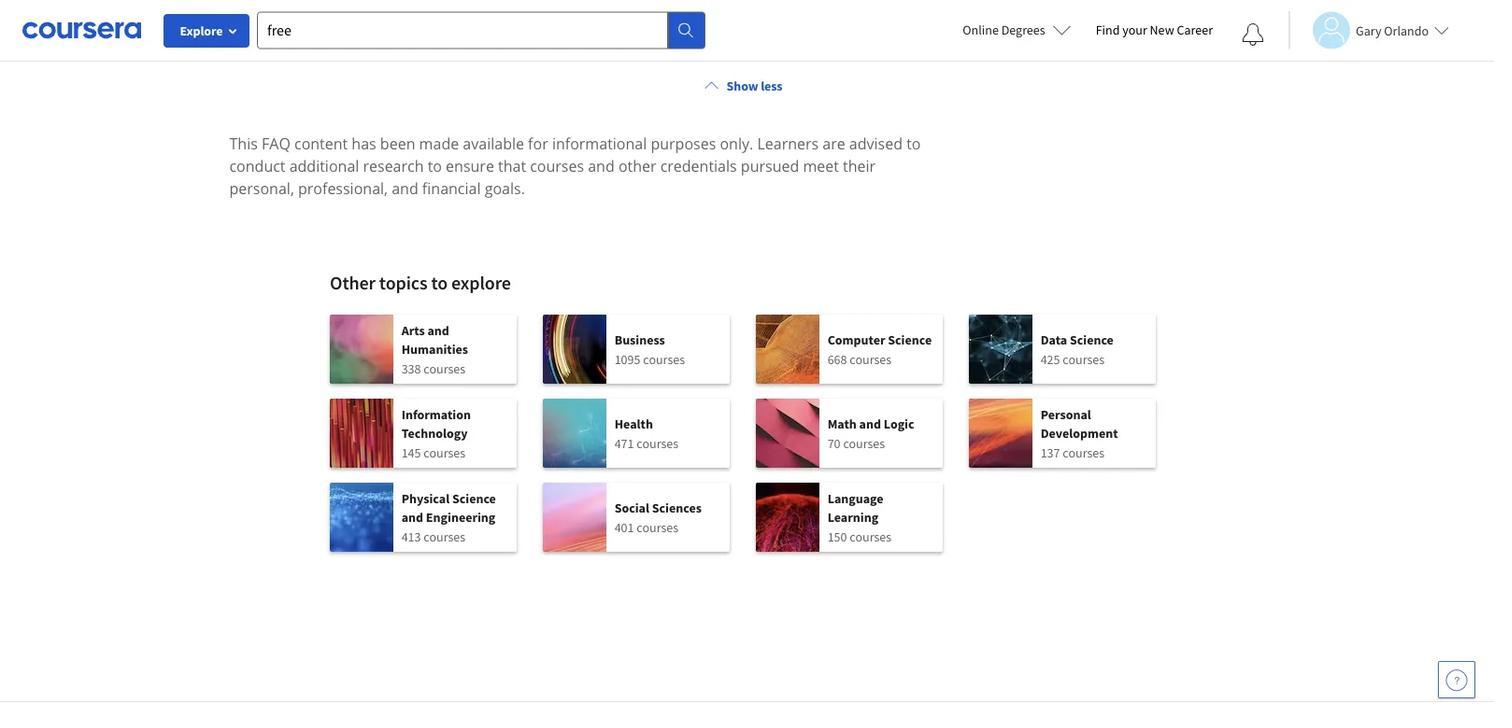 Task type: describe. For each thing, give the bounding box(es) containing it.
additional
[[289, 156, 359, 176]]

471
[[615, 435, 634, 452]]

courses inside 'arts and humanities 338 courses'
[[424, 360, 466, 377]]

conduct
[[229, 156, 286, 176]]

data science 425 courses
[[1041, 331, 1114, 368]]

show
[[727, 77, 758, 94]]

your
[[1123, 21, 1148, 38]]

courses inside business 1095 courses
[[643, 351, 685, 368]]

70
[[828, 435, 841, 452]]

has
[[352, 133, 376, 154]]

and inside math and logic 70 courses
[[860, 415, 881, 432]]

business
[[615, 331, 665, 348]]

for
[[528, 133, 548, 154]]

math
[[828, 415, 857, 432]]

courses inside language learning 150 courses
[[850, 528, 892, 545]]

financial
[[422, 178, 481, 198]]

150
[[828, 528, 847, 545]]

goals.
[[485, 178, 525, 198]]

gary orlando
[[1356, 22, 1429, 39]]

courses inside the social sciences 401 courses
[[637, 519, 679, 536]]

health 471 courses
[[615, 415, 679, 452]]

What do you want to learn? text field
[[257, 12, 668, 49]]

find your new career link
[[1087, 19, 1223, 42]]

and inside physical science and engineering 413 courses
[[402, 509, 423, 526]]

professional,
[[298, 178, 388, 198]]

personal development 137 courses
[[1041, 406, 1118, 461]]

courses inside the 'computer science 668 courses'
[[850, 351, 892, 368]]

only.
[[720, 133, 754, 154]]

language
[[828, 490, 884, 507]]

arts
[[402, 322, 425, 339]]

computer science 668 courses
[[828, 331, 932, 368]]

online
[[963, 21, 999, 38]]

other
[[330, 271, 376, 295]]

topics
[[379, 271, 428, 295]]

401
[[615, 519, 634, 536]]

pursued
[[741, 156, 799, 176]]

learners
[[758, 133, 819, 154]]

language learning 150 courses
[[828, 490, 892, 545]]

meet
[[803, 156, 839, 176]]

logic
[[884, 415, 915, 432]]

made
[[419, 133, 459, 154]]

humanities
[[402, 340, 468, 357]]

purposes
[[651, 133, 716, 154]]

learning
[[828, 509, 879, 526]]

explore button
[[164, 14, 250, 48]]

content
[[294, 133, 348, 154]]

courses inside math and logic 70 courses
[[843, 435, 885, 452]]

are
[[823, 133, 846, 154]]

career
[[1177, 21, 1213, 38]]

other
[[619, 156, 657, 176]]

668
[[828, 351, 847, 368]]

and down the research
[[392, 178, 418, 198]]

2 vertical spatial to
[[431, 271, 448, 295]]

online degrees button
[[948, 9, 1087, 50]]



Task type: vqa. For each thing, say whether or not it's contained in the screenshot.
the bottommost (about
no



Task type: locate. For each thing, give the bounding box(es) containing it.
1 vertical spatial to
[[428, 156, 442, 176]]

this
[[229, 133, 258, 154]]

other topics to explore
[[330, 271, 511, 295]]

coursera image
[[22, 15, 141, 45]]

find your new career
[[1096, 21, 1213, 38]]

social sciences 401 courses
[[615, 499, 702, 536]]

science for physical science and engineering 413 courses
[[452, 490, 496, 507]]

list
[[330, 315, 1157, 567]]

to right topics
[[431, 271, 448, 295]]

137
[[1041, 444, 1060, 461]]

been
[[380, 133, 415, 154]]

faq
[[262, 133, 291, 154]]

courses down 'math'
[[843, 435, 885, 452]]

courses down the computer
[[850, 351, 892, 368]]

courses inside health 471 courses
[[637, 435, 679, 452]]

courses inside "this faq content has been made available for informational purposes only. learners are advised to conduct additional research to ensure that courses and other credentials pursued meet their personal, professional, and financial goals."
[[530, 156, 584, 176]]

courses down humanities
[[424, 360, 466, 377]]

gary
[[1356, 22, 1382, 39]]

2 horizontal spatial science
[[1070, 331, 1114, 348]]

science right the computer
[[888, 331, 932, 348]]

science right data
[[1070, 331, 1114, 348]]

show notifications image
[[1242, 23, 1265, 46]]

science up engineering
[[452, 490, 496, 507]]

this faq content has been made available for informational purposes only. learners are advised to conduct additional research to ensure that courses and other credentials pursued meet their personal, professional, and financial goals.
[[229, 133, 921, 198]]

personal,
[[229, 178, 294, 198]]

145
[[402, 444, 421, 461]]

information technology 145 courses
[[402, 406, 471, 461]]

show less
[[727, 77, 783, 94]]

research
[[363, 156, 424, 176]]

courses inside the personal development 137 courses
[[1063, 444, 1105, 461]]

courses down health
[[637, 435, 679, 452]]

0 vertical spatial to
[[907, 133, 921, 154]]

and down informational
[[588, 156, 615, 176]]

math and logic 70 courses
[[828, 415, 915, 452]]

business 1095 courses
[[615, 331, 685, 368]]

personal
[[1041, 406, 1092, 423]]

courses inside data science 425 courses
[[1063, 351, 1105, 368]]

science inside physical science and engineering 413 courses
[[452, 490, 496, 507]]

less
[[761, 77, 783, 94]]

science for data science 425 courses
[[1070, 331, 1114, 348]]

informational
[[552, 133, 647, 154]]

and right 'math'
[[860, 415, 881, 432]]

gary orlando button
[[1289, 12, 1450, 49]]

that
[[498, 156, 526, 176]]

None search field
[[257, 12, 706, 49]]

credentials
[[661, 156, 737, 176]]

science inside the 'computer science 668 courses'
[[888, 331, 932, 348]]

to down made
[[428, 156, 442, 176]]

courses down the learning
[[850, 528, 892, 545]]

338
[[402, 360, 421, 377]]

courses down technology
[[424, 444, 466, 461]]

their
[[843, 156, 876, 176]]

explore
[[451, 271, 511, 295]]

and up 413
[[402, 509, 423, 526]]

explore
[[180, 22, 223, 39]]

425
[[1041, 351, 1060, 368]]

new
[[1150, 21, 1175, 38]]

orlando
[[1384, 22, 1429, 39]]

advised
[[849, 133, 903, 154]]

degrees
[[1002, 21, 1046, 38]]

to
[[907, 133, 921, 154], [428, 156, 442, 176], [431, 271, 448, 295]]

find
[[1096, 21, 1120, 38]]

sciences
[[652, 499, 702, 516]]

1 horizontal spatial science
[[888, 331, 932, 348]]

to right advised
[[907, 133, 921, 154]]

data
[[1041, 331, 1068, 348]]

courses inside physical science and engineering 413 courses
[[424, 528, 466, 545]]

0 horizontal spatial science
[[452, 490, 496, 507]]

courses down sciences
[[637, 519, 679, 536]]

engineering
[[426, 509, 496, 526]]

technology
[[402, 425, 468, 441]]

courses right 425
[[1063, 351, 1105, 368]]

and
[[588, 156, 615, 176], [392, 178, 418, 198], [428, 322, 449, 339], [860, 415, 881, 432], [402, 509, 423, 526]]

physical
[[402, 490, 450, 507]]

online degrees
[[963, 21, 1046, 38]]

show less button
[[697, 69, 790, 103]]

science inside data science 425 courses
[[1070, 331, 1114, 348]]

social
[[615, 499, 650, 516]]

science for computer science 668 courses
[[888, 331, 932, 348]]

development
[[1041, 425, 1118, 441]]

and inside 'arts and humanities 338 courses'
[[428, 322, 449, 339]]

ensure
[[446, 156, 494, 176]]

courses down engineering
[[424, 528, 466, 545]]

help center image
[[1446, 669, 1468, 692]]

arts and humanities 338 courses
[[402, 322, 468, 377]]

available
[[463, 133, 524, 154]]

science
[[888, 331, 932, 348], [1070, 331, 1114, 348], [452, 490, 496, 507]]

computer
[[828, 331, 886, 348]]

information
[[402, 406, 471, 423]]

list containing arts and humanities
[[330, 315, 1157, 567]]

413
[[402, 528, 421, 545]]

courses
[[530, 156, 584, 176], [643, 351, 685, 368], [850, 351, 892, 368], [1063, 351, 1105, 368], [424, 360, 466, 377], [637, 435, 679, 452], [843, 435, 885, 452], [424, 444, 466, 461], [1063, 444, 1105, 461], [637, 519, 679, 536], [424, 528, 466, 545], [850, 528, 892, 545]]

health
[[615, 415, 653, 432]]

1095
[[615, 351, 641, 368]]

physical science and engineering 413 courses
[[402, 490, 496, 545]]

courses down business
[[643, 351, 685, 368]]

courses down development
[[1063, 444, 1105, 461]]

and up humanities
[[428, 322, 449, 339]]

courses inside information technology 145 courses
[[424, 444, 466, 461]]

courses down for
[[530, 156, 584, 176]]



